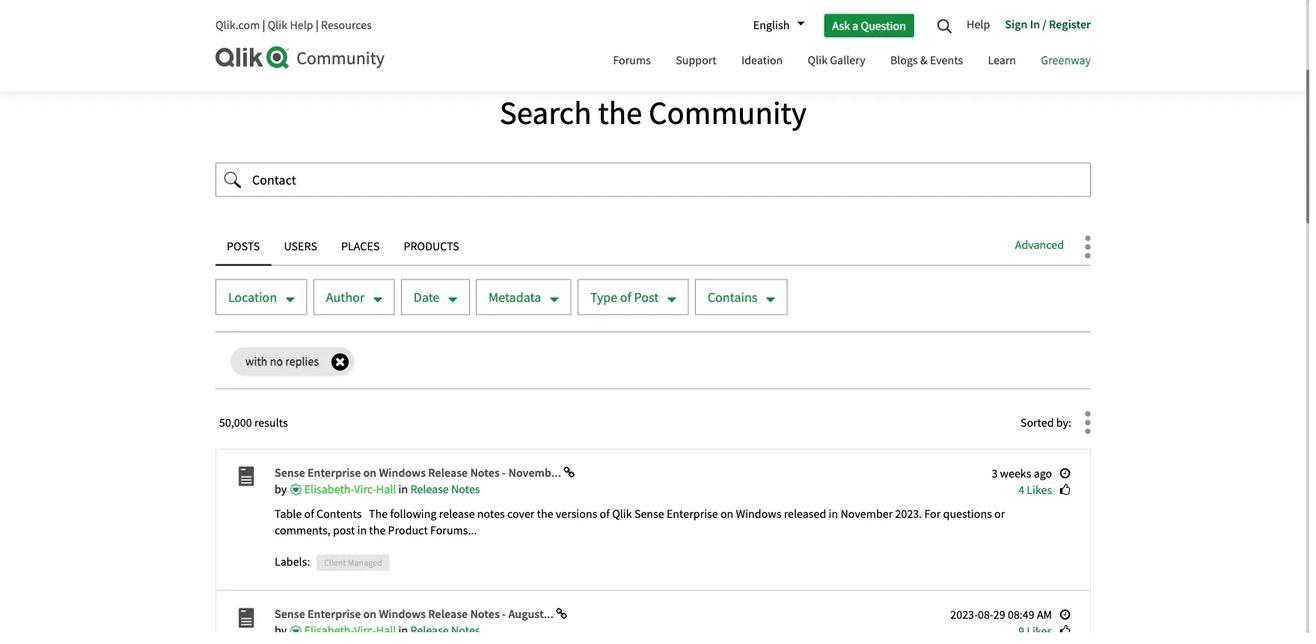 Task type: describe. For each thing, give the bounding box(es) containing it.
qlik help link
[[268, 18, 313, 33]]

qlik up qlik image
[[216, 9, 235, 25]]

community link
[[216, 46, 587, 70]]

client
[[324, 558, 346, 570]]

top link
[[311, 9, 330, 25]]

table
[[275, 507, 302, 522]]

date button
[[401, 280, 470, 316]]

with no replies link
[[231, 348, 355, 377]]

type
[[590, 289, 618, 307]]

top
[[311, 9, 330, 25]]

on inside the "table of contents            the following release notes cover the versions of qlik sense enterprise on windows released in november 2023.   for questions or comments, post in the product forums..."
[[721, 507, 734, 522]]

‎2023-08-29 08:49 am
[[951, 609, 1052, 624]]

or
[[995, 507, 1005, 522]]

question
[[861, 18, 906, 33]]

support
[[676, 53, 717, 68]]

1 employee image from the top
[[289, 485, 302, 497]]

likes
[[1027, 483, 1052, 499]]

in release notes
[[399, 482, 480, 498]]

labels:
[[275, 555, 310, 570]]

virc-
[[354, 482, 376, 498]]

sign
[[1005, 16, 1028, 31]]

sense enterprise on windows release notes - august... link
[[275, 608, 556, 623]]

enterprise for sense enterprise on windows release notes - august...
[[308, 608, 361, 623]]

blogs & events button
[[879, 40, 975, 84]]

places link
[[330, 230, 391, 267]]

of for contents
[[304, 507, 314, 522]]

by
[[275, 482, 289, 498]]

2 vertical spatial the
[[369, 524, 386, 539]]

08-
[[978, 609, 994, 624]]

qlik right qlik.com
[[268, 18, 288, 33]]

4
[[1019, 483, 1025, 499]]

november
[[841, 507, 893, 522]]

blogs
[[891, 53, 918, 68]]

august...
[[508, 608, 554, 623]]

50,000 results
[[219, 416, 288, 431]]

1 vertical spatial release
[[410, 482, 449, 498]]

windows inside the "table of contents            the following release notes cover the versions of qlik sense enterprise on windows released in november 2023.   for questions or comments, post in the product forums..."
[[736, 507, 782, 522]]

this is an article image
[[231, 466, 260, 495]]

forums button
[[602, 40, 662, 84]]

greenway
[[1041, 53, 1091, 68]]

managed
[[348, 558, 382, 570]]

forums
[[613, 53, 651, 68]]

1 horizontal spatial help
[[967, 16, 990, 32]]

message contains a hyperlink image for sense enterprise on windows release notes - novemb...
[[564, 467, 575, 479]]

on for sense enterprise on windows release notes - novemb...
[[363, 466, 377, 481]]

author button
[[313, 280, 395, 316]]

sense enterprise on windows release notes - novemb... link
[[275, 466, 564, 481]]

cover
[[507, 507, 535, 522]]

release for august...
[[428, 608, 468, 623]]

1 vertical spatial community
[[297, 47, 385, 70]]

contains button
[[695, 280, 788, 316]]

qlik.com
[[216, 18, 260, 33]]

events
[[930, 53, 963, 68]]

‎2023-
[[951, 609, 978, 624]]

0 vertical spatial in
[[399, 482, 408, 498]]

elisabeth-virc- hall
[[304, 482, 396, 498]]

greenway link
[[1030, 40, 1102, 84]]

enterprise inside the "table of contents            the following release notes cover the versions of qlik sense enterprise on windows released in november 2023.   for questions or comments, post in the product forums..."
[[667, 507, 718, 522]]

following
[[390, 507, 437, 522]]

2 vertical spatial community
[[649, 93, 807, 134]]

enterprise for sense enterprise on windows release notes - novemb...
[[308, 466, 361, 481]]

metadata
[[489, 289, 541, 307]]

2023.
[[895, 507, 922, 522]]

the
[[369, 507, 388, 522]]

notes for novemb...
[[470, 466, 500, 481]]

table of contents            the following release notes cover the versions of qlik sense enterprise on windows released in november 2023.   for questions or comments, post in the product forums...
[[275, 507, 1005, 539]]

questions
[[943, 507, 992, 522]]

sense enterprise on windows release notes - august...
[[275, 608, 556, 623]]

qlik image
[[216, 46, 290, 69]]

register
[[1049, 16, 1091, 31]]

29
[[994, 609, 1006, 624]]

community inside list
[[238, 9, 297, 25]]

/
[[1043, 16, 1047, 31]]

labels: heading
[[275, 555, 312, 571]]

list containing qlik community
[[216, 0, 1050, 37]]

message contains a hyperlink image for sense enterprise on windows release notes - august...
[[556, 609, 567, 621]]

users
[[284, 239, 317, 255]]

advanced link
[[1015, 228, 1064, 264]]

with
[[245, 355, 268, 370]]

by:
[[1057, 416, 1072, 431]]

released
[[784, 507, 826, 522]]

location
[[228, 289, 277, 307]]

ask a question link
[[824, 14, 914, 37]]

date
[[414, 289, 440, 307]]

notes
[[477, 507, 505, 522]]

post
[[333, 524, 355, 539]]

release notes link
[[410, 482, 480, 498]]

2 horizontal spatial in
[[829, 507, 838, 522]]

sense inside the "table of contents            the following release notes cover the versions of qlik sense enterprise on windows released in november 2023.   for questions or comments, post in the product forums..."
[[635, 507, 664, 522]]

posts
[[227, 239, 260, 255]]

gallery
[[830, 53, 866, 68]]

qlik gallery link
[[797, 40, 877, 84]]

Search Query search field
[[216, 163, 1091, 198]]

a
[[853, 18, 859, 33]]

sense for sense enterprise on windows release notes - august...
[[275, 608, 305, 623]]

contains
[[708, 289, 758, 307]]

ideation
[[742, 53, 783, 68]]

50,000 results alert
[[216, 405, 1021, 442]]

1 horizontal spatial of
[[600, 507, 610, 522]]

sign in / register
[[1005, 16, 1091, 31]]

2 | from the left
[[316, 18, 319, 33]]

ago
[[1034, 467, 1052, 482]]



Task type: vqa. For each thing, say whether or not it's contained in the screenshot.
the Sign In / Register link
yes



Task type: locate. For each thing, give the bounding box(es) containing it.
2 vertical spatial windows
[[379, 608, 426, 623]]

community
[[238, 9, 297, 25], [297, 47, 385, 70], [649, 93, 807, 134]]

of for post
[[620, 289, 632, 307]]

menu bar containing forums
[[602, 40, 1102, 84]]

0 vertical spatial community
[[238, 9, 297, 25]]

metadata button
[[476, 280, 572, 316]]

3
[[992, 467, 998, 482]]

sense right versions
[[635, 507, 664, 522]]

on for sense enterprise on windows release notes - august...
[[363, 608, 377, 623]]

the
[[598, 93, 642, 134], [537, 507, 554, 522], [369, 524, 386, 539]]

windows for novemb...
[[379, 466, 426, 481]]

the down the
[[369, 524, 386, 539]]

client managed link
[[317, 556, 390, 572]]

weeks
[[1000, 467, 1032, 482]]

0 horizontal spatial help
[[290, 18, 313, 33]]

0 horizontal spatial |
[[262, 18, 265, 33]]

on
[[363, 466, 377, 481], [721, 507, 734, 522], [363, 608, 377, 623]]

menu bar
[[602, 40, 1102, 84]]

sorted
[[1021, 416, 1054, 431]]

learn button
[[977, 40, 1028, 84]]

qlik
[[216, 9, 235, 25], [268, 18, 288, 33], [808, 53, 828, 68], [612, 507, 632, 522]]

tab panel containing 50,000 results
[[216, 405, 1091, 634]]

0 vertical spatial enterprise
[[308, 466, 361, 481]]

qlik.com | qlik help | resources
[[216, 18, 372, 33]]

help left 'resources'
[[290, 18, 313, 33]]

1 vertical spatial on
[[721, 507, 734, 522]]

0 vertical spatial release
[[428, 466, 468, 481]]

for
[[925, 507, 941, 522]]

1 vertical spatial enterprise
[[667, 507, 718, 522]]

windows up hall
[[379, 466, 426, 481]]

1 vertical spatial message contains a hyperlink image
[[556, 609, 567, 621]]

0 vertical spatial notes
[[470, 466, 500, 481]]

am
[[1037, 609, 1052, 624]]

versions
[[556, 507, 598, 522]]

products
[[404, 239, 459, 255]]

users link
[[273, 230, 328, 267]]

sorted by: heading
[[1021, 405, 1079, 442]]

1 | from the left
[[262, 18, 265, 33]]

qlik right versions
[[612, 507, 632, 522]]

resources link
[[321, 18, 372, 33]]

windows left the released at the bottom right
[[736, 507, 782, 522]]

novemb...
[[508, 466, 561, 481]]

learn
[[988, 53, 1016, 68]]

qlik left gallery
[[808, 53, 828, 68]]

sense right this is an article icon
[[275, 608, 305, 623]]

of
[[620, 289, 632, 307], [304, 507, 314, 522], [600, 507, 610, 522]]

elisabeth-
[[304, 482, 354, 498]]

0 vertical spatial search
[[344, 9, 378, 25]]

qlik community
[[216, 9, 297, 25]]

- left the august...
[[502, 608, 506, 623]]

0 horizontal spatial in
[[357, 524, 367, 539]]

ideation button
[[730, 40, 794, 84]]

0 vertical spatial employee image
[[289, 485, 302, 497]]

release
[[428, 466, 468, 481], [410, 482, 449, 498], [428, 608, 468, 623]]

2 vertical spatial enterprise
[[308, 608, 361, 623]]

notes left the august...
[[470, 608, 500, 623]]

support button
[[665, 40, 728, 84]]

1 horizontal spatial |
[[316, 18, 319, 33]]

client managed
[[324, 558, 382, 570]]

08:49
[[1008, 609, 1035, 624]]

1 horizontal spatial the
[[537, 507, 554, 522]]

- for novemb...
[[502, 466, 506, 481]]

None submit
[[216, 163, 250, 198]]

advanced
[[1015, 238, 1064, 253]]

products link
[[392, 230, 471, 267]]

notes
[[470, 466, 500, 481], [451, 482, 480, 498], [470, 608, 500, 623]]

forums...
[[430, 524, 477, 539]]

employee image right this is an article icon
[[289, 627, 302, 634]]

2 vertical spatial notes
[[470, 608, 500, 623]]

1 vertical spatial windows
[[736, 507, 782, 522]]

release
[[439, 507, 475, 522]]

windows down managed in the left of the page
[[379, 608, 426, 623]]

0 horizontal spatial the
[[369, 524, 386, 539]]

0 horizontal spatial of
[[304, 507, 314, 522]]

in right the released at the bottom right
[[829, 507, 838, 522]]

search the community
[[500, 93, 807, 134]]

author
[[326, 289, 365, 307]]

type of post
[[590, 289, 659, 307]]

product
[[388, 524, 428, 539]]

1 vertical spatial employee image
[[289, 627, 302, 634]]

of right versions
[[600, 507, 610, 522]]

notes up notes
[[470, 466, 500, 481]]

employee image
[[289, 485, 302, 497], [289, 627, 302, 634]]

1 vertical spatial in
[[829, 507, 838, 522]]

0 horizontal spatial search
[[344, 9, 378, 25]]

2 horizontal spatial the
[[598, 93, 642, 134]]

sorted by:
[[1021, 416, 1072, 431]]

1 vertical spatial search
[[500, 93, 592, 134]]

1 vertical spatial sense
[[635, 507, 664, 522]]

1 vertical spatial the
[[537, 507, 554, 522]]

3 weeks ago 4 likes
[[992, 467, 1055, 499]]

2 employee image from the top
[[289, 627, 302, 634]]

in
[[1030, 16, 1040, 31]]

help link
[[967, 11, 998, 40]]

2 vertical spatial in
[[357, 524, 367, 539]]

posts link
[[216, 230, 271, 267]]

0 vertical spatial windows
[[379, 466, 426, 481]]

windows for august...
[[379, 608, 426, 623]]

sense enterprise on windows release notes - novemb...
[[275, 466, 564, 481]]

blogs & events
[[891, 53, 963, 68]]

search for search
[[344, 9, 378, 25]]

message contains a hyperlink image
[[564, 467, 575, 479], [556, 609, 567, 621]]

contents
[[317, 507, 362, 522]]

release for novemb...
[[428, 466, 468, 481]]

hall
[[376, 482, 396, 498]]

results
[[254, 416, 288, 431]]

this is an article image
[[231, 608, 260, 634]]

0 vertical spatial sense
[[275, 466, 305, 481]]

the down the forums dropdown button
[[598, 93, 642, 134]]

english button
[[746, 13, 805, 38]]

employee image up the table
[[289, 485, 302, 497]]

notes for august...
[[470, 608, 500, 623]]

search for search the community
[[500, 93, 592, 134]]

message contains a hyperlink image right the august...
[[556, 609, 567, 621]]

qlik gallery
[[808, 53, 866, 68]]

1 horizontal spatial in
[[399, 482, 408, 498]]

1 vertical spatial -
[[502, 608, 506, 623]]

2 vertical spatial on
[[363, 608, 377, 623]]

ask
[[833, 18, 850, 33]]

2 - from the top
[[502, 608, 506, 623]]

sense up by
[[275, 466, 305, 481]]

replies
[[285, 355, 319, 370]]

0 vertical spatial -
[[502, 466, 506, 481]]

places
[[341, 239, 380, 255]]

1 horizontal spatial search
[[500, 93, 592, 134]]

|
[[262, 18, 265, 33], [316, 18, 319, 33]]

&
[[921, 53, 928, 68]]

of left post on the top of the page
[[620, 289, 632, 307]]

type of post button
[[578, 280, 689, 316]]

- left novemb... on the bottom left
[[502, 466, 506, 481]]

-
[[502, 466, 506, 481], [502, 608, 506, 623]]

sense for sense enterprise on windows release notes - novemb...
[[275, 466, 305, 481]]

4 likes link
[[1019, 483, 1052, 499]]

| right "qlik.com" 'link'
[[262, 18, 265, 33]]

tab list containing posts
[[216, 230, 1091, 267]]

ask a question
[[833, 18, 906, 33]]

english
[[753, 18, 790, 33]]

2 horizontal spatial of
[[620, 289, 632, 307]]

1 - from the top
[[502, 466, 506, 481]]

1 vertical spatial notes
[[451, 482, 480, 498]]

help
[[967, 16, 990, 32], [290, 18, 313, 33]]

help left sign
[[967, 16, 990, 32]]

tab panel
[[216, 405, 1091, 634]]

qlik inside the "table of contents            the following release notes cover the versions of qlik sense enterprise on windows released in november 2023.   for questions or comments, post in the product forums..."
[[612, 507, 632, 522]]

2 vertical spatial release
[[428, 608, 468, 623]]

the right cover
[[537, 507, 554, 522]]

message contains a hyperlink image right novemb... on the bottom left
[[564, 467, 575, 479]]

notes up release at the left bottom
[[451, 482, 480, 498]]

in right hall
[[399, 482, 408, 498]]

qlik.com link
[[216, 18, 260, 33]]

0 vertical spatial the
[[598, 93, 642, 134]]

of inside "dropdown button"
[[620, 289, 632, 307]]

list
[[216, 0, 1050, 37]]

- for august...
[[502, 608, 506, 623]]

of up comments,
[[304, 507, 314, 522]]

0 vertical spatial message contains a hyperlink image
[[564, 467, 575, 479]]

50,000
[[219, 416, 252, 431]]

0 vertical spatial on
[[363, 466, 377, 481]]

tab list
[[216, 230, 1091, 267]]

in right post
[[357, 524, 367, 539]]

resources
[[321, 18, 372, 33]]

2 vertical spatial sense
[[275, 608, 305, 623]]

| right qlik help link on the top left of page
[[316, 18, 319, 33]]



